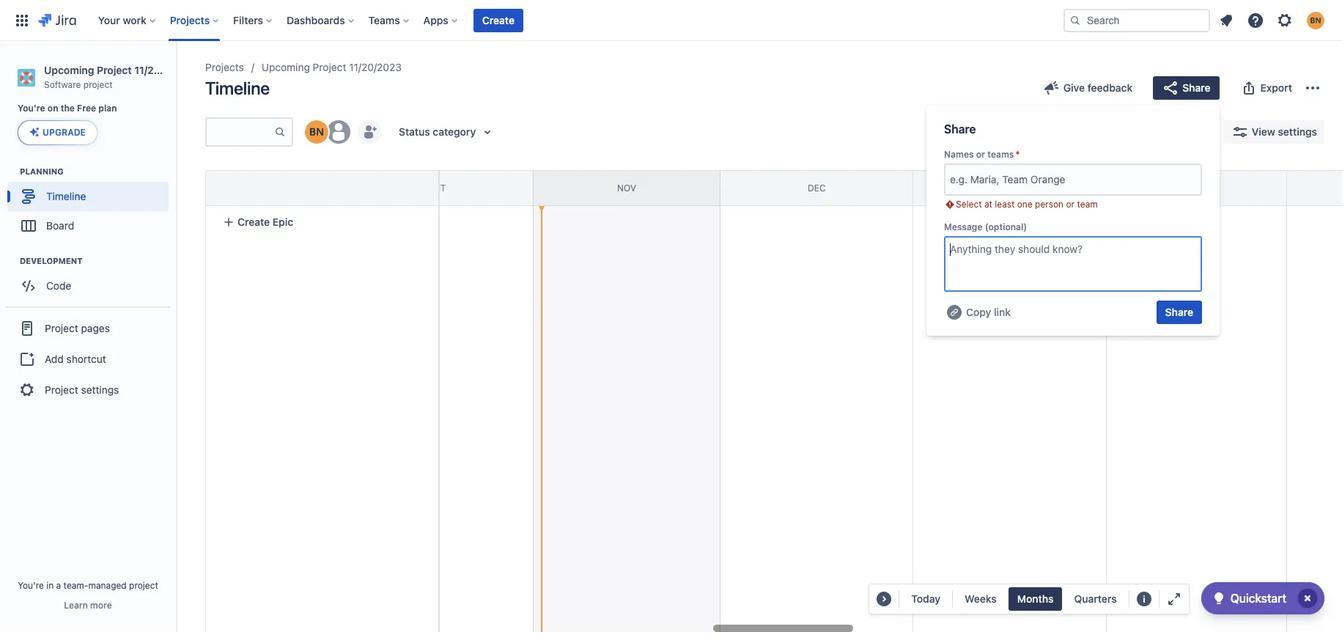 Task type: describe. For each thing, give the bounding box(es) containing it.
project down add
[[45, 384, 78, 396]]

project settings
[[45, 384, 119, 396]]

row inside row group
[[206, 171, 439, 206]]

jan '24
[[994, 182, 1027, 193]]

message
[[945, 221, 983, 232]]

create for create
[[482, 14, 515, 26]]

Message (optional) text field
[[945, 236, 1203, 292]]

(optional)
[[986, 221, 1028, 232]]

on
[[48, 103, 58, 114]]

team-
[[64, 580, 88, 591]]

board
[[46, 219, 74, 232]]

status category
[[399, 125, 476, 138]]

create epic grid
[[153, 170, 1343, 632]]

copy link
[[967, 306, 1011, 318]]

create button
[[474, 8, 524, 32]]

planning image
[[2, 163, 20, 181]]

11/20/2023 for upcoming project 11/20/2023
[[349, 61, 402, 73]]

more
[[90, 600, 112, 611]]

managed
[[88, 580, 127, 591]]

pages
[[81, 322, 110, 334]]

learn more button
[[64, 600, 112, 612]]

feedback
[[1088, 81, 1133, 94]]

your
[[98, 14, 120, 26]]

ben nelson image
[[305, 120, 329, 144]]

message (optional)
[[945, 221, 1028, 232]]

learn
[[64, 600, 88, 611]]

projects for projects link
[[205, 61, 244, 73]]

add
[[45, 353, 64, 365]]

apps button
[[419, 8, 463, 32]]

apps
[[424, 14, 449, 26]]

help image
[[1248, 11, 1265, 29]]

development image
[[2, 253, 20, 270]]

plan
[[99, 103, 117, 114]]

2 '24 from the left
[[1200, 182, 1214, 193]]

search image
[[1070, 14, 1082, 26]]

copy link button
[[945, 301, 1013, 324]]

timeline inside planning group
[[46, 190, 86, 202]]

today button
[[903, 587, 950, 611]]

jan
[[994, 182, 1011, 193]]

*
[[1016, 149, 1020, 160]]

2 column header from the left
[[1288, 171, 1343, 205]]

add shortcut
[[45, 353, 106, 365]]

a
[[56, 580, 61, 591]]

e.g.
[[951, 173, 968, 186]]

create epic
[[238, 216, 293, 228]]

status category button
[[390, 120, 506, 144]]

dashboards
[[287, 14, 345, 26]]

give feedback button
[[1035, 76, 1142, 100]]

teams
[[988, 149, 1015, 160]]

software
[[44, 79, 81, 90]]

learn more
[[64, 600, 112, 611]]

view settings
[[1253, 125, 1318, 138]]

development group
[[7, 255, 175, 305]]

notifications image
[[1218, 11, 1236, 29]]

project inside upcoming project 11/20/2023 software project
[[97, 64, 132, 76]]

one
[[1018, 199, 1033, 210]]

upcoming for upcoming project 11/20/2023 software project
[[44, 64, 94, 76]]

free
[[77, 103, 96, 114]]

quarters button
[[1066, 587, 1126, 611]]

give
[[1064, 81, 1086, 94]]

months button
[[1009, 587, 1063, 611]]

shortcut
[[66, 353, 106, 365]]

your work button
[[94, 8, 161, 32]]

names
[[945, 149, 974, 160]]

code
[[46, 279, 71, 292]]

upgrade
[[43, 127, 86, 138]]

weeks button
[[956, 587, 1006, 611]]

group containing project pages
[[6, 307, 170, 411]]

view settings button
[[1225, 120, 1325, 144]]

add shortcut button
[[6, 345, 170, 374]]

primary element
[[9, 0, 1064, 41]]

planning group
[[7, 166, 175, 245]]

upgrade button
[[18, 121, 97, 145]]

quarters
[[1075, 593, 1117, 605]]



Task type: vqa. For each thing, say whether or not it's contained in the screenshot.
the link
yes



Task type: locate. For each thing, give the bounding box(es) containing it.
your work
[[98, 14, 146, 26]]

banner
[[0, 0, 1343, 41]]

in
[[46, 580, 54, 591]]

0 horizontal spatial timeline
[[46, 190, 86, 202]]

upcoming for upcoming project 11/20/2023
[[262, 61, 310, 73]]

1 horizontal spatial timeline
[[205, 78, 270, 98]]

appswitcher icon image
[[13, 11, 31, 29]]

or
[[977, 149, 986, 160], [1067, 199, 1075, 210]]

board link
[[7, 211, 169, 241]]

0 vertical spatial settings
[[1279, 125, 1318, 138]]

code link
[[7, 272, 169, 301]]

1 you're from the top
[[18, 103, 45, 114]]

group
[[6, 307, 170, 411]]

dec
[[808, 182, 826, 193]]

column header
[[153, 171, 340, 205], [1288, 171, 1343, 205]]

projects right work
[[170, 14, 210, 26]]

column header up "create epic"
[[153, 171, 340, 205]]

your profile and settings image
[[1308, 11, 1325, 29]]

1 vertical spatial timeline
[[46, 190, 86, 202]]

dashboards button
[[282, 8, 360, 32]]

1 horizontal spatial create
[[482, 14, 515, 26]]

error image
[[945, 199, 956, 210]]

the
[[61, 103, 75, 114]]

timeline up board
[[46, 190, 86, 202]]

names or teams *
[[945, 149, 1020, 160]]

teams button
[[364, 8, 415, 32]]

create left the epic
[[238, 216, 270, 228]]

settings inside "project settings" link
[[81, 384, 119, 396]]

Search timeline text field
[[207, 119, 274, 145]]

project up plan in the top of the page
[[97, 64, 132, 76]]

check image
[[1211, 590, 1228, 607]]

or left teams
[[977, 149, 986, 160]]

upcoming project 11/20/2023 software project
[[44, 64, 190, 90]]

0 vertical spatial or
[[977, 149, 986, 160]]

person
[[1036, 199, 1064, 210]]

quickstart button
[[1202, 582, 1325, 615]]

0 vertical spatial projects
[[170, 14, 210, 26]]

at
[[985, 199, 993, 210]]

dismiss quickstart image
[[1297, 587, 1320, 610]]

you're left the in
[[18, 580, 44, 591]]

1 horizontal spatial column header
[[1288, 171, 1343, 205]]

team
[[1078, 199, 1098, 210]]

project settings link
[[6, 374, 170, 407]]

row group inside create epic grid
[[205, 170, 439, 206]]

settings right the "view" on the top right of the page
[[1279, 125, 1318, 138]]

unassigned image
[[327, 120, 351, 144]]

filters
[[233, 14, 263, 26]]

teams
[[369, 14, 400, 26]]

0 horizontal spatial settings
[[81, 384, 119, 396]]

development
[[20, 256, 82, 266]]

status
[[399, 125, 430, 138]]

projects inside popup button
[[170, 14, 210, 26]]

maria,
[[971, 173, 1000, 186]]

select at least one person or team
[[956, 199, 1098, 210]]

work
[[123, 14, 146, 26]]

timeline link
[[7, 182, 169, 211]]

you're on the free plan
[[18, 103, 117, 114]]

1 vertical spatial or
[[1067, 199, 1075, 210]]

1 horizontal spatial 11/20/2023
[[349, 61, 402, 73]]

settings image
[[1277, 11, 1295, 29]]

1 vertical spatial settings
[[81, 384, 119, 396]]

11/20/2023 inside "upcoming project 11/20/2023" "link"
[[349, 61, 402, 73]]

row
[[206, 171, 439, 206]]

category
[[433, 125, 476, 138]]

view
[[1253, 125, 1276, 138]]

11/20/2023 for upcoming project 11/20/2023 software project
[[134, 64, 190, 76]]

you're for you're on the free plan
[[18, 103, 45, 114]]

projects
[[170, 14, 210, 26], [205, 61, 244, 73]]

e.g. maria, team orange
[[951, 173, 1066, 186]]

2 vertical spatial share
[[1166, 306, 1194, 318]]

oct
[[428, 182, 446, 193]]

you're for you're in a team-managed project
[[18, 580, 44, 591]]

0 horizontal spatial or
[[977, 149, 986, 160]]

11/20/2023 inside upcoming project 11/20/2023 software project
[[134, 64, 190, 76]]

weeks
[[965, 593, 997, 605]]

upcoming up software
[[44, 64, 94, 76]]

project inside upcoming project 11/20/2023 software project
[[83, 79, 113, 90]]

jira image
[[38, 11, 76, 29], [38, 11, 76, 29]]

upcoming inside "link"
[[262, 61, 310, 73]]

create right the apps dropdown button
[[482, 14, 515, 26]]

1 vertical spatial you're
[[18, 580, 44, 591]]

1 vertical spatial share
[[945, 122, 977, 136]]

share button
[[1154, 76, 1220, 100]]

you're left on
[[18, 103, 45, 114]]

1 horizontal spatial '24
[[1200, 182, 1214, 193]]

project pages
[[45, 322, 110, 334]]

settings for project settings
[[81, 384, 119, 396]]

project
[[83, 79, 113, 90], [129, 580, 158, 591]]

you're in a team-managed project
[[18, 580, 158, 591]]

settings for view settings
[[1279, 125, 1318, 138]]

project inside "link"
[[313, 61, 347, 73]]

share inside button
[[1166, 306, 1194, 318]]

months
[[1018, 593, 1054, 605]]

Search field
[[1064, 8, 1211, 32]]

1 horizontal spatial project
[[129, 580, 158, 591]]

0 vertical spatial you're
[[18, 103, 45, 114]]

orange
[[1031, 173, 1066, 186]]

create inside grid
[[238, 216, 270, 228]]

row group
[[205, 170, 439, 206]]

1 vertical spatial create
[[238, 216, 270, 228]]

epic
[[273, 216, 293, 228]]

upcoming inside upcoming project 11/20/2023 software project
[[44, 64, 94, 76]]

export icon image
[[1241, 79, 1258, 97]]

0 horizontal spatial column header
[[153, 171, 340, 205]]

sidebar navigation image
[[160, 59, 192, 88]]

timeline down projects link
[[205, 78, 270, 98]]

enter full screen image
[[1166, 590, 1184, 608]]

create for create epic
[[238, 216, 270, 228]]

share
[[1183, 81, 1211, 94], [945, 122, 977, 136], [1166, 306, 1194, 318]]

project up plan in the top of the page
[[83, 79, 113, 90]]

quickstart
[[1231, 592, 1287, 605]]

column header down view settings
[[1288, 171, 1343, 205]]

create
[[482, 14, 515, 26], [238, 216, 270, 228]]

0 vertical spatial timeline
[[205, 78, 270, 98]]

give feedback
[[1064, 81, 1133, 94]]

planning
[[20, 167, 64, 176]]

project right managed
[[129, 580, 158, 591]]

link
[[994, 306, 1011, 318]]

0 horizontal spatial upcoming
[[44, 64, 94, 76]]

settings inside the view settings dropdown button
[[1279, 125, 1318, 138]]

legend image
[[1136, 590, 1153, 608]]

0 horizontal spatial 11/20/2023
[[134, 64, 190, 76]]

1 '24 from the left
[[1014, 182, 1027, 193]]

1 horizontal spatial upcoming
[[262, 61, 310, 73]]

view settings image
[[1232, 123, 1250, 141]]

upcoming down the dashboards in the top left of the page
[[262, 61, 310, 73]]

least
[[995, 199, 1015, 210]]

project
[[313, 61, 347, 73], [97, 64, 132, 76], [45, 322, 78, 334], [45, 384, 78, 396]]

projects right sidebar navigation image
[[205, 61, 244, 73]]

11/20/2023 down work
[[134, 64, 190, 76]]

settings down add shortcut button
[[81, 384, 119, 396]]

select
[[956, 199, 982, 210]]

you're
[[18, 103, 45, 114], [18, 580, 44, 591]]

1 horizontal spatial or
[[1067, 199, 1075, 210]]

or left "team"
[[1067, 199, 1075, 210]]

export button
[[1232, 76, 1302, 100]]

project down "dashboards" dropdown button
[[313, 61, 347, 73]]

create inside primary element
[[482, 14, 515, 26]]

team
[[1003, 173, 1028, 186]]

0 horizontal spatial project
[[83, 79, 113, 90]]

upcoming project 11/20/2023 link
[[262, 59, 402, 76]]

upcoming project 11/20/2023
[[262, 61, 402, 73]]

1 vertical spatial projects
[[205, 61, 244, 73]]

0 vertical spatial share
[[1183, 81, 1211, 94]]

add people image
[[361, 123, 378, 141]]

upcoming
[[262, 61, 310, 73], [44, 64, 94, 76]]

11/20/2023 down teams
[[349, 61, 402, 73]]

projects button
[[166, 8, 225, 32]]

0 horizontal spatial '24
[[1014, 182, 1027, 193]]

1 column header from the left
[[153, 171, 340, 205]]

copy
[[967, 306, 992, 318]]

11/20/2023
[[349, 61, 402, 73], [134, 64, 190, 76]]

export
[[1261, 81, 1293, 94]]

project up add
[[45, 322, 78, 334]]

project pages link
[[6, 313, 170, 345]]

0 vertical spatial create
[[482, 14, 515, 26]]

0 vertical spatial project
[[83, 79, 113, 90]]

settings
[[1279, 125, 1318, 138], [81, 384, 119, 396]]

projects for projects popup button
[[170, 14, 210, 26]]

create epic button
[[214, 209, 430, 235]]

share button
[[1157, 301, 1203, 324]]

0 horizontal spatial create
[[238, 216, 270, 228]]

banner containing your work
[[0, 0, 1343, 41]]

today
[[912, 593, 941, 605]]

1 vertical spatial project
[[129, 580, 158, 591]]

projects link
[[205, 59, 244, 76]]

2 you're from the top
[[18, 580, 44, 591]]

share inside dropdown button
[[1183, 81, 1211, 94]]

1 horizontal spatial settings
[[1279, 125, 1318, 138]]



